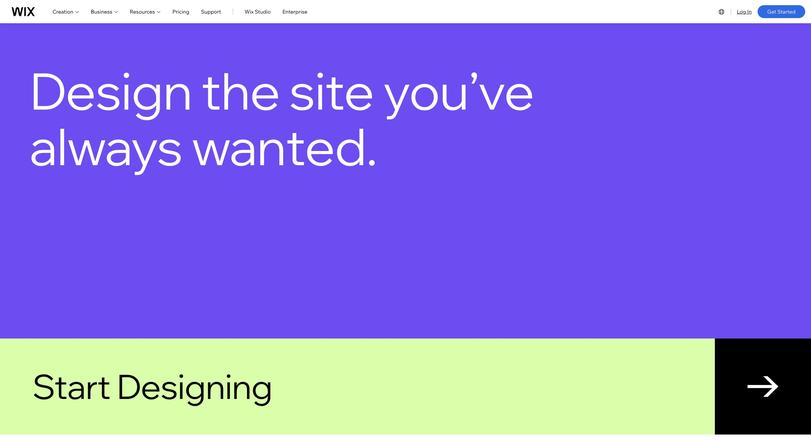 Task type: vqa. For each thing, say whether or not it's contained in the screenshot.
the right 'Start Course →'
no



Task type: locate. For each thing, give the bounding box(es) containing it.
pricing
[[172, 8, 189, 15]]

studio
[[255, 8, 271, 15]]

wanted.
[[192, 114, 377, 178]]

support
[[201, 8, 221, 15]]

enterprise link
[[282, 8, 307, 15]]

log in link
[[737, 8, 752, 15]]

the
[[201, 58, 280, 122]]

creation button
[[53, 8, 79, 15]]

designing
[[117, 366, 272, 408]]

get started link
[[758, 5, 805, 18]]

resources button
[[130, 8, 161, 15]]

business button
[[91, 8, 118, 15]]

get
[[767, 8, 776, 15]]

you've
[[383, 58, 534, 122]]

wix studio link
[[245, 8, 271, 15]]

language selector, english selected image
[[718, 8, 726, 15]]

creation
[[53, 8, 73, 15]]

wix studio
[[245, 8, 271, 15]]

started
[[778, 8, 796, 15]]

resources
[[130, 8, 155, 15]]

log in
[[737, 8, 752, 15]]

start
[[32, 366, 110, 408]]

wix
[[245, 8, 254, 15]]

pricing link
[[172, 8, 189, 15]]

business
[[91, 8, 112, 15]]



Task type: describe. For each thing, give the bounding box(es) containing it.
site
[[289, 58, 374, 122]]

support link
[[201, 8, 221, 15]]

design
[[29, 58, 192, 122]]

in
[[747, 8, 752, 15]]

start designing
[[32, 366, 272, 408]]

design the site you've always wanted.
[[29, 58, 534, 178]]

enterprise
[[282, 8, 307, 15]]

get started
[[767, 8, 796, 15]]

always
[[29, 114, 182, 178]]

log
[[737, 8, 746, 15]]



